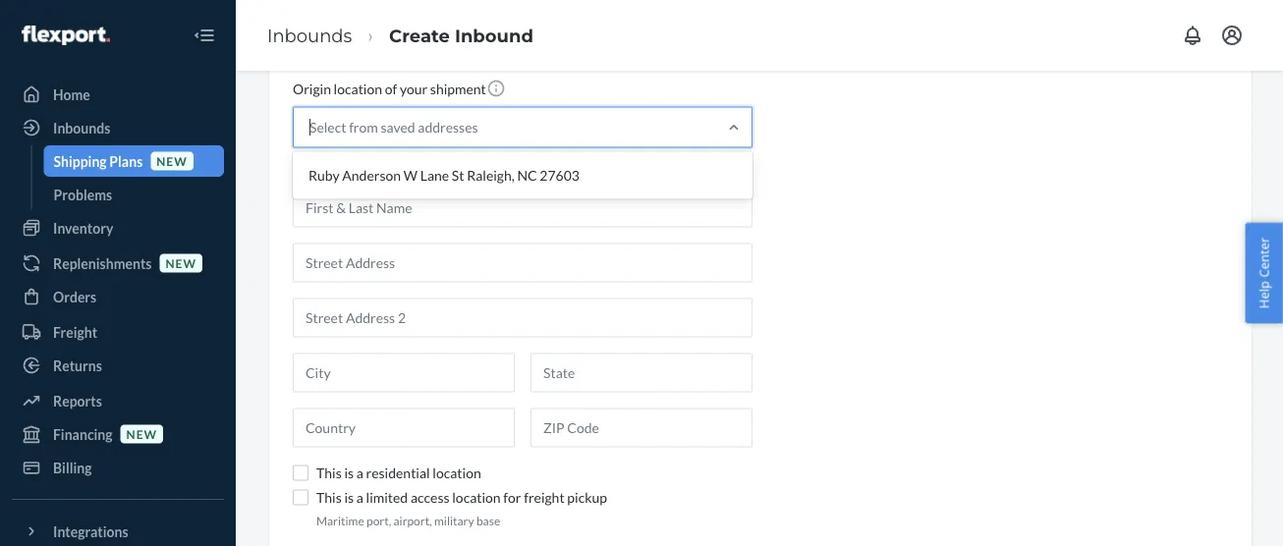 Task type: vqa. For each thing, say whether or not it's contained in the screenshot.
'Feedback'
no



Task type: locate. For each thing, give the bounding box(es) containing it.
inbound
[[455, 24, 534, 46]]

new right plans
[[157, 154, 187, 168]]

None checkbox
[[293, 466, 309, 482], [293, 490, 309, 506], [293, 466, 309, 482], [293, 490, 309, 506]]

First & Last Name text field
[[293, 189, 753, 228]]

origin location of your shipment
[[293, 81, 486, 98]]

0 vertical spatial inbounds
[[267, 24, 352, 46]]

a left residential
[[357, 465, 363, 482]]

this for this is a limited access location for freight pickup
[[316, 490, 342, 507]]

0 vertical spatial this
[[316, 465, 342, 482]]

home link
[[12, 79, 224, 110]]

new up orders link
[[166, 256, 196, 270]]

2 a from the top
[[357, 490, 363, 507]]

1 horizontal spatial inbounds
[[267, 24, 352, 46]]

Street Address 2 text field
[[293, 299, 753, 338]]

freight link
[[12, 316, 224, 348]]

returns
[[53, 357, 102, 374]]

new
[[157, 154, 187, 168], [166, 256, 196, 270], [126, 427, 157, 441]]

2 vertical spatial location
[[452, 490, 501, 507]]

freight
[[53, 324, 97, 341]]

is
[[344, 465, 354, 482], [344, 490, 354, 507]]

billing link
[[12, 452, 224, 484]]

inbounds
[[267, 24, 352, 46], [53, 119, 110, 136]]

1 horizontal spatial inbounds link
[[267, 24, 352, 46]]

1 vertical spatial this
[[316, 490, 342, 507]]

anderson
[[342, 168, 401, 184]]

this is a limited access location for freight pickup
[[316, 490, 607, 507]]

inbounds link inside 'breadcrumbs' navigation
[[267, 24, 352, 46]]

financing
[[53, 426, 113, 443]]

inbounds link up origin
[[267, 24, 352, 46]]

of
[[385, 81, 397, 98]]

help center button
[[1246, 223, 1283, 324]]

problems
[[54, 186, 112, 203]]

billing
[[53, 459, 92, 476]]

create inbound
[[389, 24, 534, 46]]

w
[[404, 168, 418, 184]]

shipping plans
[[54, 153, 143, 170]]

ruby
[[309, 168, 340, 184]]

0 vertical spatial inbounds link
[[267, 24, 352, 46]]

new down reports link
[[126, 427, 157, 441]]

2 vertical spatial new
[[126, 427, 157, 441]]

location up this is a limited access location for freight pickup
[[433, 465, 481, 482]]

1 is from the top
[[344, 465, 354, 482]]

1 a from the top
[[357, 465, 363, 482]]

inbounds up origin
[[267, 24, 352, 46]]

is for limited
[[344, 490, 354, 507]]

inbounds up shipping on the top left of the page
[[53, 119, 110, 136]]

help center
[[1255, 237, 1273, 309]]

2 this from the top
[[316, 490, 342, 507]]

close navigation image
[[193, 24, 216, 47]]

help
[[1255, 281, 1273, 309]]

0 vertical spatial is
[[344, 465, 354, 482]]

inventory link
[[12, 212, 224, 244]]

a for limited
[[357, 490, 363, 507]]

this for this is a residential location
[[316, 465, 342, 482]]

port,
[[367, 514, 391, 528]]

1 this from the top
[[316, 465, 342, 482]]

new for replenishments
[[166, 256, 196, 270]]

shipping
[[54, 153, 107, 170]]

1 vertical spatial a
[[357, 490, 363, 507]]

airport,
[[394, 514, 432, 528]]

problems link
[[44, 179, 224, 210]]

0 vertical spatial location
[[334, 81, 382, 98]]

0 vertical spatial new
[[157, 154, 187, 168]]

a
[[357, 465, 363, 482], [357, 490, 363, 507]]

Street Address text field
[[293, 244, 753, 283]]

0 horizontal spatial inbounds
[[53, 119, 110, 136]]

a left limited
[[357, 490, 363, 507]]

replenishments
[[53, 255, 152, 272]]

nc
[[517, 168, 537, 184]]

inbounds link down home link
[[12, 112, 224, 143]]

select from saved addresses
[[310, 119, 478, 136]]

open notifications image
[[1181, 24, 1205, 47]]

1 vertical spatial inbounds
[[53, 119, 110, 136]]

location
[[334, 81, 382, 98], [433, 465, 481, 482], [452, 490, 501, 507]]

1 vertical spatial is
[[344, 490, 354, 507]]

City text field
[[293, 354, 515, 393]]

this
[[316, 465, 342, 482], [316, 490, 342, 507]]

is for residential
[[344, 465, 354, 482]]

1 vertical spatial inbounds link
[[12, 112, 224, 143]]

0 vertical spatial a
[[357, 465, 363, 482]]

location left of
[[334, 81, 382, 98]]

2 is from the top
[[344, 490, 354, 507]]

location up the base
[[452, 490, 501, 507]]

addresses
[[418, 119, 478, 136]]

ruby anderson w lane st raleigh, nc 27603
[[309, 168, 580, 184]]

ZIP Code text field
[[531, 409, 753, 448]]

access
[[411, 490, 450, 507]]

1 vertical spatial new
[[166, 256, 196, 270]]

integrations
[[53, 523, 128, 540]]

reports
[[53, 393, 102, 409]]

inbounds link
[[267, 24, 352, 46], [12, 112, 224, 143]]



Task type: describe. For each thing, give the bounding box(es) containing it.
select
[[310, 119, 346, 136]]

inbounds inside 'breadcrumbs' navigation
[[267, 24, 352, 46]]

freight
[[524, 490, 565, 507]]

from
[[349, 119, 378, 136]]

open account menu image
[[1221, 24, 1244, 47]]

inventory
[[53, 220, 113, 236]]

lane
[[420, 168, 449, 184]]

flexport logo image
[[22, 26, 110, 45]]

breadcrumbs navigation
[[252, 7, 549, 64]]

1 vertical spatial location
[[433, 465, 481, 482]]

0 horizontal spatial inbounds link
[[12, 112, 224, 143]]

27603
[[540, 168, 580, 184]]

Country text field
[[293, 409, 515, 448]]

limited
[[366, 490, 408, 507]]

orders
[[53, 288, 97, 305]]

saved
[[381, 119, 415, 136]]

base
[[477, 514, 500, 528]]

home
[[53, 86, 90, 103]]

for
[[504, 490, 521, 507]]

State text field
[[531, 354, 753, 393]]

a for residential
[[357, 465, 363, 482]]

military
[[434, 514, 474, 528]]

residential
[[366, 465, 430, 482]]

integrations button
[[12, 516, 224, 546]]

maritime port, airport, military base
[[316, 514, 500, 528]]

plans
[[109, 153, 143, 170]]

origin
[[293, 81, 331, 98]]

center
[[1255, 237, 1273, 278]]

reports link
[[12, 385, 224, 417]]

your
[[400, 81, 428, 98]]

create
[[389, 24, 450, 46]]

shipment
[[430, 81, 486, 98]]

new for shipping plans
[[157, 154, 187, 168]]

pickup
[[567, 490, 607, 507]]

orders link
[[12, 281, 224, 313]]

returns link
[[12, 350, 224, 381]]

this is a residential location
[[316, 465, 481, 482]]

create inbound link
[[389, 24, 534, 46]]

st
[[452, 168, 464, 184]]

maritime
[[316, 514, 364, 528]]

raleigh,
[[467, 168, 515, 184]]

new for financing
[[126, 427, 157, 441]]



